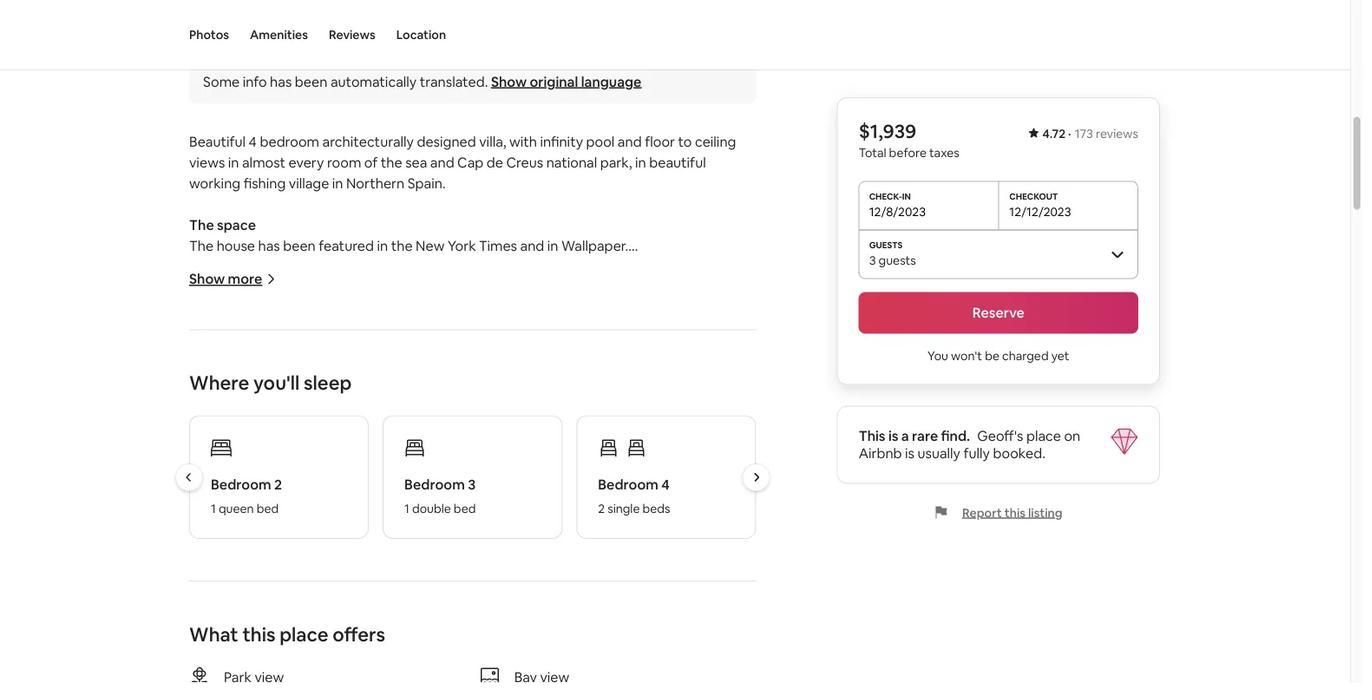 Task type: describe. For each thing, give the bounding box(es) containing it.
in down room
[[332, 174, 343, 192]]

every
[[289, 153, 324, 171]]

12/12/2023
[[1010, 204, 1072, 219]]

you'll
[[253, 371, 300, 396]]

reserve button
[[859, 292, 1139, 334]]

1 the from the top
[[189, 216, 214, 234]]

bed for 3
[[454, 501, 476, 517]]

beds
[[643, 501, 671, 517]]

what
[[189, 622, 239, 647]]

offers
[[333, 622, 386, 647]]

$1,939 total before taxes
[[859, 119, 960, 160]]

park,
[[601, 153, 632, 171]]

room
[[327, 153, 361, 171]]

report this listing button
[[935, 505, 1063, 520]]

village
[[289, 174, 329, 192]]

almost
[[242, 153, 286, 171]]

york
[[448, 237, 476, 255]]

1 vertical spatial show
[[189, 270, 225, 288]]

0 vertical spatial has
[[270, 73, 292, 90]]

location button
[[397, 0, 446, 69]]

location
[[397, 27, 446, 43]]

report this listing
[[963, 505, 1063, 520]]

listing
[[1029, 505, 1063, 520]]

reviews button
[[329, 0, 376, 69]]

find.
[[942, 427, 971, 445]]

this is a rare find.
[[859, 427, 971, 445]]

been inside 'the space the house has been featured in the new york times and in wallpaper.'
[[283, 237, 316, 255]]

house
[[217, 237, 255, 255]]

show more button
[[189, 270, 276, 288]]

amenities button
[[250, 0, 308, 69]]

guests
[[879, 252, 917, 268]]

4 for bedroom
[[662, 475, 670, 493]]

1 for bedroom 3
[[405, 501, 410, 517]]

won't
[[952, 348, 983, 363]]

in right featured
[[377, 237, 388, 255]]

photos button
[[189, 0, 229, 69]]

3 inside bedroom 3 1 double bed
[[468, 475, 476, 493]]

spain.
[[408, 174, 446, 192]]

designed
[[417, 133, 476, 150]]

what this place offers
[[189, 622, 386, 647]]

bedroom for bedroom 3
[[405, 475, 465, 493]]

1 for bedroom 2
[[211, 501, 216, 517]]

original
[[530, 73, 578, 90]]

2 inside bedroom 4 2 single beds
[[598, 501, 605, 517]]

some
[[203, 73, 240, 90]]

airbnb
[[859, 445, 903, 462]]

infinity
[[540, 133, 583, 150]]

previous image
[[184, 472, 194, 483]]

sea
[[406, 153, 427, 171]]

3 guests button
[[859, 230, 1139, 278]]

fully
[[964, 445, 991, 462]]

automatically
[[331, 73, 417, 90]]

where you'll sleep
[[189, 371, 352, 396]]

and inside 'the space the house has been featured in the new york times and in wallpaper.'
[[520, 237, 545, 255]]

villa,
[[479, 133, 507, 150]]

rare
[[913, 427, 939, 445]]

ceiling
[[695, 133, 737, 150]]

with
[[510, 133, 537, 150]]

173
[[1075, 126, 1094, 142]]

4.72
[[1043, 126, 1066, 142]]

2 inside bedroom 2 1 queen bed
[[274, 475, 282, 493]]

0 vertical spatial been
[[295, 73, 328, 90]]

amenities
[[250, 27, 308, 43]]

where
[[189, 371, 249, 396]]

more
[[228, 270, 262, 288]]

4.72 · 173 reviews
[[1043, 126, 1139, 142]]

reviews
[[329, 27, 376, 43]]

1 vertical spatial and
[[430, 153, 455, 171]]

be
[[986, 348, 1000, 363]]

total
[[859, 145, 887, 160]]

charged
[[1003, 348, 1049, 363]]

fishing
[[244, 174, 286, 192]]

de
[[487, 153, 503, 171]]



Task type: locate. For each thing, give the bounding box(es) containing it.
taxes
[[930, 145, 960, 160]]

0 vertical spatial this
[[1005, 505, 1026, 520]]

beautiful
[[650, 153, 706, 171]]

0 vertical spatial show
[[491, 73, 527, 90]]

the inside 'the space the house has been featured in the new york times and in wallpaper.'
[[391, 237, 413, 255]]

0 vertical spatial place
[[1027, 427, 1062, 445]]

show
[[491, 73, 527, 90], [189, 270, 225, 288]]

0 horizontal spatial 2
[[274, 475, 282, 493]]

place left offers
[[280, 622, 329, 647]]

before
[[890, 145, 927, 160]]

the left house
[[189, 237, 214, 255]]

1 1 from the left
[[211, 501, 216, 517]]

yet
[[1052, 348, 1070, 363]]

1 horizontal spatial is
[[906, 445, 915, 462]]

0 vertical spatial the
[[189, 216, 214, 234]]

bed inside bedroom 3 1 double bed
[[454, 501, 476, 517]]

northern
[[346, 174, 405, 192]]

been right info
[[295, 73, 328, 90]]

this
[[859, 427, 886, 445]]

photos
[[189, 27, 229, 43]]

you won't be charged yet
[[928, 348, 1070, 363]]

·
[[1069, 126, 1072, 142]]

1 vertical spatial 3
[[468, 475, 476, 493]]

1 vertical spatial the
[[391, 237, 413, 255]]

12/8/2023
[[870, 204, 926, 219]]

bedroom inside bedroom 4 2 single beds
[[598, 475, 659, 493]]

bedroom 4 2 single beds
[[598, 475, 671, 517]]

4 up "almost"
[[249, 133, 257, 150]]

has
[[270, 73, 292, 90], [258, 237, 280, 255]]

the left space on the top left
[[189, 216, 214, 234]]

3 guests
[[870, 252, 917, 268]]

1 bedroom from the left
[[211, 475, 271, 493]]

1 vertical spatial the
[[189, 237, 214, 255]]

the
[[381, 153, 403, 171], [391, 237, 413, 255]]

the
[[189, 216, 214, 234], [189, 237, 214, 255]]

reviews
[[1097, 126, 1139, 142]]

2 bed from the left
[[454, 501, 476, 517]]

1 horizontal spatial bed
[[454, 501, 476, 517]]

1 bed from the left
[[257, 501, 279, 517]]

place left on
[[1027, 427, 1062, 445]]

place
[[1027, 427, 1062, 445], [280, 622, 329, 647]]

bedroom
[[211, 475, 271, 493], [405, 475, 465, 493], [598, 475, 659, 493]]

been left featured
[[283, 237, 316, 255]]

0 horizontal spatial bedroom
[[211, 475, 271, 493]]

creus
[[506, 153, 544, 171]]

1 vertical spatial been
[[283, 237, 316, 255]]

you
[[928, 348, 949, 363]]

1 vertical spatial 2
[[598, 501, 605, 517]]

the right of
[[381, 153, 403, 171]]

1 horizontal spatial place
[[1027, 427, 1062, 445]]

reserve
[[973, 304, 1025, 322]]

and right the times
[[520, 237, 545, 255]]

show more
[[189, 270, 262, 288]]

1 vertical spatial has
[[258, 237, 280, 255]]

is left 'a'
[[889, 427, 899, 445]]

single
[[608, 501, 640, 517]]

bedroom inside bedroom 2 1 queen bed
[[211, 475, 271, 493]]

1
[[211, 501, 216, 517], [405, 501, 410, 517]]

space
[[217, 216, 256, 234]]

been
[[295, 73, 328, 90], [283, 237, 316, 255]]

cap
[[458, 153, 484, 171]]

this for report
[[1005, 505, 1026, 520]]

0 horizontal spatial 4
[[249, 133, 257, 150]]

bedroom for bedroom 4
[[598, 475, 659, 493]]

3 bedroom from the left
[[598, 475, 659, 493]]

architecturally
[[323, 133, 414, 150]]

1 horizontal spatial show
[[491, 73, 527, 90]]

in down beautiful
[[228, 153, 239, 171]]

4 inside bedroom 4 2 single beds
[[662, 475, 670, 493]]

some info has been automatically translated. show original language
[[203, 73, 642, 90]]

4 inside beautiful 4 bedroom architecturally designed villa, with infinity pool and floor to ceiling views in almost every room of the sea and cap de creus national park, in beautiful working fishing village in northern spain.
[[249, 133, 257, 150]]

wallpaper.
[[562, 237, 629, 255]]

working
[[189, 174, 241, 192]]

and up park,
[[618, 133, 642, 150]]

bed right queen
[[257, 501, 279, 517]]

1 inside bedroom 3 1 double bed
[[405, 501, 410, 517]]

bedroom up queen
[[211, 475, 271, 493]]

2 bedroom from the left
[[405, 475, 465, 493]]

bedroom up "single"
[[598, 475, 659, 493]]

geoff's
[[978, 427, 1024, 445]]

4 for beautiful
[[249, 133, 257, 150]]

4 up beds
[[662, 475, 670, 493]]

1 vertical spatial this
[[243, 622, 276, 647]]

times
[[479, 237, 517, 255]]

on
[[1065, 427, 1081, 445]]

2 vertical spatial and
[[520, 237, 545, 255]]

0 horizontal spatial place
[[280, 622, 329, 647]]

0 vertical spatial and
[[618, 133, 642, 150]]

0 horizontal spatial 1
[[211, 501, 216, 517]]

0 horizontal spatial 3
[[468, 475, 476, 493]]

booked.
[[994, 445, 1046, 462]]

1 horizontal spatial 1
[[405, 501, 410, 517]]

3 inside dropdown button
[[870, 252, 876, 268]]

is inside geoff's place on airbnb is usually fully booked.
[[906, 445, 915, 462]]

beautiful
[[189, 133, 246, 150]]

$1,939
[[859, 119, 917, 144]]

is left usually
[[906, 445, 915, 462]]

report
[[963, 505, 1003, 520]]

has right info
[[270, 73, 292, 90]]

sleep
[[304, 371, 352, 396]]

0 vertical spatial the
[[381, 153, 403, 171]]

bedroom for bedroom 2
[[211, 475, 271, 493]]

show original language button
[[491, 73, 642, 90]]

in left wallpaper.
[[548, 237, 559, 255]]

1 horizontal spatial 2
[[598, 501, 605, 517]]

next image
[[751, 472, 762, 483]]

floor
[[645, 133, 675, 150]]

the space the house has been featured in the new york times and in wallpaper.
[[189, 216, 629, 255]]

of
[[364, 153, 378, 171]]

2 the from the top
[[189, 237, 214, 255]]

featured
[[319, 237, 374, 255]]

this left listing at the bottom right of page
[[1005, 505, 1026, 520]]

1 left queen
[[211, 501, 216, 517]]

1 vertical spatial 4
[[662, 475, 670, 493]]

1 horizontal spatial and
[[520, 237, 545, 255]]

0 vertical spatial 2
[[274, 475, 282, 493]]

1 inside bedroom 2 1 queen bed
[[211, 501, 216, 517]]

info
[[243, 73, 267, 90]]

2 horizontal spatial and
[[618, 133, 642, 150]]

2 1 from the left
[[405, 501, 410, 517]]

1 left double
[[405, 501, 410, 517]]

bedroom inside bedroom 3 1 double bed
[[405, 475, 465, 493]]

place inside geoff's place on airbnb is usually fully booked.
[[1027, 427, 1062, 445]]

the inside beautiful 4 bedroom architecturally designed villa, with infinity pool and floor to ceiling views in almost every room of the sea and cap de creus national park, in beautiful working fishing village in northern spain.
[[381, 153, 403, 171]]

0 horizontal spatial bed
[[257, 501, 279, 517]]

2 horizontal spatial bedroom
[[598, 475, 659, 493]]

0 vertical spatial 3
[[870, 252, 876, 268]]

bed right double
[[454, 501, 476, 517]]

and down designed on the left of the page
[[430, 153, 455, 171]]

this for what
[[243, 622, 276, 647]]

1 horizontal spatial 3
[[870, 252, 876, 268]]

usually
[[918, 445, 961, 462]]

bedroom up double
[[405, 475, 465, 493]]

language
[[581, 73, 642, 90]]

0 horizontal spatial show
[[189, 270, 225, 288]]

bedroom 3 1 double bed
[[405, 475, 476, 517]]

this right "what"
[[243, 622, 276, 647]]

queen
[[219, 501, 254, 517]]

this
[[1005, 505, 1026, 520], [243, 622, 276, 647]]

1 horizontal spatial 4
[[662, 475, 670, 493]]

national
[[547, 153, 598, 171]]

views
[[189, 153, 225, 171]]

the left new
[[391, 237, 413, 255]]

bed
[[257, 501, 279, 517], [454, 501, 476, 517]]

0 horizontal spatial and
[[430, 153, 455, 171]]

0 horizontal spatial this
[[243, 622, 276, 647]]

double
[[412, 501, 451, 517]]

show left original
[[491, 73, 527, 90]]

translated.
[[420, 73, 488, 90]]

in right park,
[[636, 153, 647, 171]]

4
[[249, 133, 257, 150], [662, 475, 670, 493]]

1 horizontal spatial this
[[1005, 505, 1026, 520]]

new
[[416, 237, 445, 255]]

1 horizontal spatial bedroom
[[405, 475, 465, 493]]

has right house
[[258, 237, 280, 255]]

geoff's place on airbnb is usually fully booked.
[[859, 427, 1081, 462]]

0 vertical spatial 4
[[249, 133, 257, 150]]

beautiful 4 bedroom architecturally designed villa, with infinity pool and floor to ceiling views in almost every room of the sea and cap de creus national park, in beautiful working fishing village in northern spain.
[[189, 133, 740, 192]]

1 vertical spatial place
[[280, 622, 329, 647]]

show left more
[[189, 270, 225, 288]]

bed inside bedroom 2 1 queen bed
[[257, 501, 279, 517]]

bedroom 2 1 queen bed
[[211, 475, 282, 517]]

to
[[678, 133, 692, 150]]

0 horizontal spatial is
[[889, 427, 899, 445]]

is
[[889, 427, 899, 445], [906, 445, 915, 462]]

bedroom
[[260, 133, 320, 150]]

has inside 'the space the house has been featured in the new york times and in wallpaper.'
[[258, 237, 280, 255]]

bed for 2
[[257, 501, 279, 517]]



Task type: vqa. For each thing, say whether or not it's contained in the screenshot.
Park,
yes



